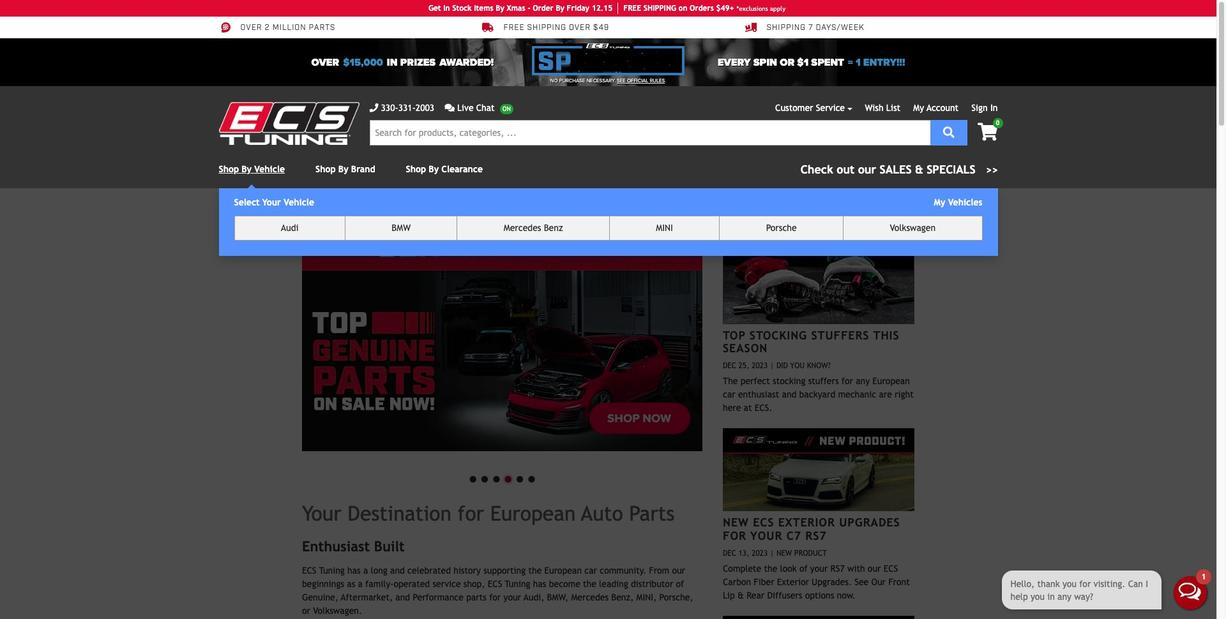 Task type: describe. For each thing, give the bounding box(es) containing it.
| for season
[[770, 362, 774, 371]]

carbon
[[723, 577, 751, 587]]

shop by vehicle
[[219, 164, 285, 174]]

see official rules link
[[617, 77, 665, 85]]

sales
[[880, 163, 912, 176]]

our
[[871, 577, 886, 587]]

porsche,
[[659, 593, 693, 603]]

12.15
[[592, 4, 613, 13]]

shop by vehicle link
[[219, 164, 285, 174]]

dec for new ecs exterior upgrades for your c7 rs7
[[723, 549, 736, 558]]

distributor
[[631, 579, 673, 590]]

view
[[879, 225, 897, 232]]

1 vertical spatial and
[[390, 566, 405, 576]]

ecs.
[[755, 403, 772, 413]]

sign
[[971, 103, 988, 113]]

all
[[899, 225, 909, 232]]

ecs up the beginnings
[[302, 566, 316, 576]]

0 vertical spatial see
[[617, 78, 626, 84]]

mechanic
[[838, 390, 876, 400]]

mini
[[656, 223, 673, 233]]

lifetime tech support link
[[482, 22, 606, 33]]

new ecs exterior upgrades for your c7 rs7 link
[[723, 516, 900, 542]]

list
[[886, 103, 900, 113]]

prizes
[[400, 56, 436, 69]]

shop for shop by vehicle
[[219, 164, 239, 174]]

top
[[723, 329, 746, 342]]

live
[[457, 103, 474, 113]]

in for get
[[443, 4, 450, 13]]

you
[[790, 362, 805, 371]]

1
[[856, 56, 861, 69]]

european inside ecs tuning has a long and celebrated history supporting the european car community. from our beginnings as a family-operated service shop, ecs tuning has become the leading distributor of genuine, aftermarket, and performance parts for your audi, bmw, mercedes benz, mini, porsche, or volkswagen.
[[544, 566, 582, 576]]

ecs tuning image
[[219, 102, 359, 145]]

for
[[723, 529, 746, 542]]

new ecs exterior upgrades for your c7 rs7 image
[[723, 429, 914, 512]]

see inside dec 13, 2023 | new product complete the look of your rs7 with our ecs carbon fiber exterior upgrades. see our front lip & rear diffusers options now.
[[855, 577, 869, 587]]

at
[[744, 403, 752, 413]]

enthusiast for enthusiast built
[[302, 538, 370, 555]]

parts inside ecs tuning has a long and celebrated history supporting the european car community. from our beginnings as a family-operated service shop, ecs tuning has become the leading distributor of genuine, aftermarket, and performance parts for your audi, bmw, mercedes benz, mini, porsche, or volkswagen.
[[466, 593, 487, 603]]

| for for
[[770, 549, 774, 558]]

new inside new ecs exterior upgrades for your c7 rs7
[[723, 516, 749, 530]]

$49
[[593, 23, 609, 33]]

car inside ecs tuning has a long and celebrated history supporting the european car community. from our beginnings as a family-operated service shop, ecs tuning has become the leading distributor of genuine, aftermarket, and performance parts for your audi, bmw, mercedes benz, mini, porsche, or volkswagen.
[[584, 566, 597, 576]]

front
[[888, 577, 910, 587]]

of inside ecs tuning has a long and celebrated history supporting the european car community. from our beginnings as a family-operated service shop, ecs tuning has become the leading distributor of genuine, aftermarket, and performance parts for your audi, bmw, mercedes benz, mini, porsche, or volkswagen.
[[676, 579, 684, 590]]

in
[[387, 56, 398, 69]]

by for shop by brand
[[338, 164, 348, 174]]

operated
[[394, 579, 430, 590]]

*exclusions
[[737, 5, 768, 12]]

here
[[723, 403, 741, 413]]

stuffers
[[811, 329, 869, 342]]

ecs inside new ecs exterior upgrades for your c7 rs7
[[753, 516, 774, 530]]

your inside new ecs exterior upgrades for your c7 rs7
[[750, 529, 782, 542]]

over for over 2 million parts
[[240, 23, 262, 33]]

clearance
[[441, 164, 483, 174]]

over for over $15,000 in prizes
[[311, 56, 339, 69]]

7
[[808, 23, 813, 33]]

my for my vehicles
[[934, 197, 945, 208]]

search image
[[943, 126, 955, 138]]

mercedes inside ecs tuning has a long and celebrated history supporting the european car community. from our beginnings as a family-operated service shop, ecs tuning has become the leading distributor of genuine, aftermarket, and performance parts for your audi, bmw, mercedes benz, mini, porsche, or volkswagen.
[[571, 593, 609, 603]]

new ecs b9 rs5 3.0t valved exhaust system image
[[723, 616, 914, 619]]

vehicle for shop by vehicle
[[254, 164, 285, 174]]

1 • from the left
[[467, 465, 479, 491]]

season
[[723, 342, 768, 355]]

shop for shop by clearance
[[406, 164, 426, 174]]

stocking
[[750, 329, 807, 342]]

=
[[848, 56, 853, 69]]

chat
[[476, 103, 495, 113]]

view all
[[879, 225, 909, 232]]

330-331-2003 link
[[369, 102, 434, 115]]

1 horizontal spatial tuning
[[505, 579, 530, 590]]

performance
[[413, 593, 464, 603]]

bmw,
[[547, 593, 568, 603]]

sign in link
[[971, 103, 998, 113]]

volkswagen.
[[313, 606, 362, 616]]

330-
[[381, 103, 398, 113]]

shipping
[[767, 23, 806, 33]]

our inside dec 13, 2023 | new product complete the look of your rs7 with our ecs carbon fiber exterior upgrades. see our front lip & rear diffusers options now.
[[868, 564, 881, 574]]

1 vertical spatial a
[[358, 579, 363, 590]]

0 horizontal spatial has
[[347, 566, 361, 576]]

or inside ecs tuning has a long and celebrated history supporting the european car community. from our beginnings as a family-operated service shop, ecs tuning has become the leading distributor of genuine, aftermarket, and performance parts for your audi, bmw, mercedes benz, mini, porsche, or volkswagen.
[[302, 606, 310, 616]]

fiber
[[754, 577, 774, 587]]

mini,
[[636, 593, 657, 603]]

genuine,
[[302, 593, 338, 603]]

did
[[776, 362, 788, 371]]

select your vehicle
[[234, 197, 314, 208]]

european inside dec 25, 2023 | did you know? the perfect stocking stuffers for any european car enthusiast and backyard mechanic are right here at ecs.
[[872, 376, 910, 387]]

top stocking stuffers this season link
[[723, 329, 900, 355]]

dec 25, 2023 | did you know? the perfect stocking stuffers for any european car enthusiast and backyard mechanic are right here at ecs.
[[723, 362, 914, 413]]

over 2 million parts link
[[219, 22, 336, 33]]

ecs tuning 'spin to win' contest logo image
[[532, 43, 684, 75]]

long
[[371, 566, 388, 576]]

spin
[[753, 56, 777, 69]]

with
[[847, 564, 865, 574]]

community.
[[600, 566, 646, 576]]

necessary.
[[586, 78, 616, 84]]

shopping cart image
[[978, 123, 998, 141]]

upgrades
[[839, 516, 900, 530]]

every spin or $1 spent = 1 entry!!!
[[718, 56, 905, 69]]

service
[[816, 103, 845, 113]]

rs7 inside new ecs exterior upgrades for your c7 rs7
[[805, 529, 827, 542]]

new inside dec 13, 2023 | new product complete the look of your rs7 with our ecs carbon fiber exterior upgrades. see our front lip & rear diffusers options now.
[[776, 549, 792, 558]]

audi
[[281, 223, 299, 233]]

on
[[679, 4, 687, 13]]

the inside dec 13, 2023 | new product complete the look of your rs7 with our ecs carbon fiber exterior upgrades. see our front lip & rear diffusers options now.
[[764, 564, 777, 574]]

new ecs exterior upgrades for your c7 rs7
[[723, 516, 900, 542]]

price match guarantee
[[240, 23, 348, 33]]

stocking
[[773, 376, 806, 387]]

2023 for for
[[752, 549, 768, 558]]

0 horizontal spatial parts
[[309, 23, 336, 33]]

1 vertical spatial your
[[302, 502, 341, 525]]

benz
[[544, 223, 563, 233]]

over
[[569, 23, 591, 33]]

mercedes benz
[[504, 223, 563, 233]]

no
[[550, 78, 558, 84]]

*exclusions apply link
[[737, 4, 786, 13]]

customer
[[775, 103, 813, 113]]

vehicles
[[948, 197, 982, 208]]



Task type: vqa. For each thing, say whether or not it's contained in the screenshot.
Tuning to the right
yes



Task type: locate. For each thing, give the bounding box(es) containing it.
0 horizontal spatial &
[[738, 591, 744, 601]]

car down the
[[723, 390, 735, 400]]

million
[[272, 23, 306, 33]]

know?
[[807, 362, 831, 371]]

shop left 'brand'
[[316, 164, 336, 174]]

0 horizontal spatial our
[[672, 566, 685, 576]]

history
[[454, 566, 481, 576]]

and down stocking
[[782, 390, 797, 400]]

0 horizontal spatial mercedes
[[504, 223, 541, 233]]

1 vertical spatial exterior
[[777, 577, 809, 587]]

or down genuine,
[[302, 606, 310, 616]]

by right order
[[556, 4, 564, 13]]

0 vertical spatial vehicle
[[254, 164, 285, 174]]

of inside dec 13, 2023 | new product complete the look of your rs7 with our ecs carbon fiber exterior upgrades. see our front lip & rear diffusers options now.
[[799, 564, 808, 574]]

1 vertical spatial of
[[676, 579, 684, 590]]

0 horizontal spatial of
[[676, 579, 684, 590]]

by left clearance at the left of page
[[429, 164, 439, 174]]

1 horizontal spatial your
[[810, 564, 828, 574]]

2
[[265, 23, 270, 33]]

1 vertical spatial car
[[584, 566, 597, 576]]

0 vertical spatial dec
[[723, 362, 736, 371]]

1 horizontal spatial mercedes
[[571, 593, 609, 603]]

vehicle up audi in the top of the page
[[284, 197, 314, 208]]

1 horizontal spatial of
[[799, 564, 808, 574]]

price
[[240, 23, 265, 33]]

ecs news
[[785, 219, 853, 236]]

for inside ecs tuning has a long and celebrated history supporting the european car community. from our beginnings as a family-operated service shop, ecs tuning has become the leading distributor of genuine, aftermarket, and performance parts for your audi, bmw, mercedes benz, mini, porsche, or volkswagen.
[[489, 593, 501, 603]]

2023 for season
[[752, 362, 768, 371]]

our up our on the right of page
[[868, 564, 881, 574]]

free ship ping on orders $49+ *exclusions apply
[[623, 4, 786, 13]]

over 2 million parts
[[240, 23, 336, 33]]

vehicle for select your vehicle
[[284, 197, 314, 208]]

rs7 up product
[[805, 529, 827, 542]]

0 vertical spatial or
[[780, 56, 795, 69]]

1 horizontal spatial over
[[311, 56, 339, 69]]

rules
[[650, 78, 665, 84]]

free
[[504, 23, 525, 33]]

6 • from the left
[[526, 465, 537, 491]]

in right 'sign'
[[990, 103, 998, 113]]

aftermarket,
[[341, 593, 393, 603]]

for down 'supporting'
[[489, 593, 501, 603]]

look
[[780, 564, 797, 574]]

0 horizontal spatial over
[[240, 23, 262, 33]]

0 vertical spatial european
[[872, 376, 910, 387]]

and down operated
[[396, 593, 410, 603]]

1 horizontal spatial rs7
[[831, 564, 845, 574]]

1 vertical spatial parts
[[466, 593, 487, 603]]

1 horizontal spatial my
[[934, 197, 945, 208]]

0 vertical spatial car
[[723, 390, 735, 400]]

shipping
[[527, 23, 566, 33]]

0 vertical spatial 2023
[[752, 362, 768, 371]]

parts right million
[[309, 23, 336, 33]]

0 vertical spatial over
[[240, 23, 262, 33]]

1 vertical spatial european
[[490, 502, 576, 525]]

2023 right 25, at the right of the page
[[752, 362, 768, 371]]

become
[[549, 579, 580, 590]]

2 vertical spatial european
[[544, 566, 582, 576]]

1 vertical spatial new
[[776, 549, 792, 558]]

1 2023 from the top
[[752, 362, 768, 371]]

shop up select
[[219, 164, 239, 174]]

1 vertical spatial dec
[[723, 549, 736, 558]]

match
[[267, 23, 296, 33]]

0 vertical spatial mercedes
[[504, 223, 541, 233]]

comments image
[[445, 103, 455, 112]]

for down • • • • • •
[[458, 502, 484, 525]]

and
[[782, 390, 797, 400], [390, 566, 405, 576], [396, 593, 410, 603]]

shipping 7 days/week link
[[745, 22, 864, 33]]

shop left clearance at the left of page
[[406, 164, 426, 174]]

service
[[433, 579, 461, 590]]

dec left 25, at the right of the page
[[723, 362, 736, 371]]

0 horizontal spatial my
[[913, 103, 924, 113]]

ecs down 'supporting'
[[488, 579, 502, 590]]

0 vertical spatial and
[[782, 390, 797, 400]]

my for my account
[[913, 103, 924, 113]]

1 vertical spatial |
[[770, 549, 774, 558]]

get
[[428, 4, 441, 13]]

rs7 up upgrades.
[[831, 564, 845, 574]]

2 2023 from the top
[[752, 549, 768, 558]]

your destination for european auto parts
[[302, 502, 675, 525]]

0 horizontal spatial the
[[528, 566, 542, 576]]

in for sign
[[990, 103, 998, 113]]

0 horizontal spatial car
[[584, 566, 597, 576]]

wish list
[[865, 103, 900, 113]]

0 horizontal spatial your
[[262, 197, 281, 208]]

free shipping over $49
[[504, 23, 609, 33]]

rear
[[747, 591, 765, 601]]

from
[[649, 566, 669, 576]]

wish
[[865, 103, 884, 113]]

exterior inside new ecs exterior upgrades for your c7 rs7
[[778, 516, 835, 530]]

sign in
[[971, 103, 998, 113]]

0 vertical spatial in
[[443, 4, 450, 13]]

1 horizontal spatial or
[[780, 56, 795, 69]]

0 horizontal spatial see
[[617, 78, 626, 84]]

by left 'brand'
[[338, 164, 348, 174]]

2023 right '13,'
[[752, 549, 768, 558]]

guarantee
[[298, 23, 348, 33]]

0 vertical spatial your
[[810, 564, 828, 574]]

over left 2
[[240, 23, 262, 33]]

for inside dec 25, 2023 | did you know? the perfect stocking stuffers for any european car enthusiast and backyard mechanic are right here at ecs.
[[842, 376, 853, 387]]

destination
[[348, 502, 451, 525]]

1 horizontal spatial the
[[583, 579, 596, 590]]

0 horizontal spatial in
[[443, 4, 450, 13]]

2 dec from the top
[[723, 549, 736, 558]]

0 horizontal spatial for
[[458, 502, 484, 525]]

leading
[[599, 579, 628, 590]]

spent
[[811, 56, 844, 69]]

built
[[374, 538, 405, 555]]

2 horizontal spatial the
[[764, 564, 777, 574]]

0 vertical spatial parts
[[309, 23, 336, 33]]

1 vertical spatial vehicle
[[284, 197, 314, 208]]

4 • from the left
[[502, 465, 514, 491]]

0 horizontal spatial a
[[358, 579, 363, 590]]

by left the xmas
[[496, 4, 504, 13]]

your left 'c7' at right
[[750, 529, 782, 542]]

for
[[842, 376, 853, 387], [458, 502, 484, 525], [489, 593, 501, 603]]

dec for top stocking stuffers this season
[[723, 362, 736, 371]]

car inside dec 25, 2023 | did you know? the perfect stocking stuffers for any european car enthusiast and backyard mechanic are right here at ecs.
[[723, 390, 735, 400]]

get in stock items by xmas - order by friday 12.15
[[428, 4, 613, 13]]

of up porsche,
[[676, 579, 684, 590]]

1 horizontal spatial has
[[533, 579, 546, 590]]

a right as on the bottom of page
[[358, 579, 363, 590]]

your up enthusiast built
[[302, 502, 341, 525]]

and right long
[[390, 566, 405, 576]]

| right '13,'
[[770, 549, 774, 558]]

news
[[815, 219, 853, 236]]

ecs right for
[[753, 516, 774, 530]]

tech
[[544, 23, 565, 33]]

exterior up product
[[778, 516, 835, 530]]

dec inside dec 13, 2023 | new product complete the look of your rs7 with our ecs carbon fiber exterior upgrades. see our front lip & rear diffusers options now.
[[723, 549, 736, 558]]

1 vertical spatial see
[[855, 577, 869, 587]]

celebrated
[[407, 566, 451, 576]]

1 horizontal spatial a
[[363, 566, 368, 576]]

the up audi,
[[528, 566, 542, 576]]

0 vertical spatial has
[[347, 566, 361, 576]]

my left vehicles on the right top of the page
[[934, 197, 945, 208]]

built
[[821, 23, 844, 33]]

1 vertical spatial your
[[504, 593, 521, 603]]

order
[[533, 4, 554, 13]]

1 vertical spatial has
[[533, 579, 546, 590]]

1 horizontal spatial your
[[302, 502, 341, 525]]

phone image
[[369, 103, 378, 112]]

of
[[799, 564, 808, 574], [676, 579, 684, 590]]

upgrades.
[[812, 577, 852, 587]]

over
[[240, 23, 262, 33], [311, 56, 339, 69]]

new up look
[[776, 549, 792, 558]]

top stocking stuffers this season image
[[723, 241, 914, 324]]

& right sales at top right
[[915, 163, 923, 176]]

1 horizontal spatial our
[[868, 564, 881, 574]]

mercedes left benz
[[504, 223, 541, 233]]

porsche
[[766, 223, 797, 233]]

has up audi,
[[533, 579, 546, 590]]

2023 inside dec 13, 2023 | new product complete the look of your rs7 with our ecs carbon fiber exterior upgrades. see our front lip & rear diffusers options now.
[[752, 549, 768, 558]]

1 horizontal spatial see
[[855, 577, 869, 587]]

my account
[[913, 103, 959, 113]]

our right the from
[[672, 566, 685, 576]]

1 horizontal spatial new
[[776, 549, 792, 558]]

ecs tuning has a long and celebrated history supporting the european car community. from our beginnings as a family-operated service shop, ecs tuning has become the leading distributor of genuine, aftermarket, and performance parts for your audi, bmw, mercedes benz, mini, porsche, or volkswagen.
[[302, 566, 693, 616]]

330-331-2003
[[381, 103, 434, 113]]

| inside dec 25, 2023 | did you know? the perfect stocking stuffers for any european car enthusiast and backyard mechanic are right here at ecs.
[[770, 362, 774, 371]]

your right select
[[262, 197, 281, 208]]

Search text field
[[369, 120, 930, 146]]

1 horizontal spatial in
[[990, 103, 998, 113]]

1 vertical spatial &
[[738, 591, 744, 601]]

2 horizontal spatial for
[[842, 376, 853, 387]]

enthusiast
[[738, 390, 779, 400]]

ecs left news
[[785, 219, 810, 236]]

parts
[[629, 502, 675, 525]]

in right get
[[443, 4, 450, 13]]

price match guarantee link
[[219, 22, 348, 33]]

0 horizontal spatial new
[[723, 516, 749, 530]]

1 dec from the top
[[723, 362, 736, 371]]

vehicle
[[254, 164, 285, 174], [284, 197, 314, 208]]

by for shop by clearance
[[429, 164, 439, 174]]

1 vertical spatial in
[[990, 103, 998, 113]]

tuning down 'supporting'
[[505, 579, 530, 590]]

2 vertical spatial for
[[489, 593, 501, 603]]

1 vertical spatial over
[[311, 56, 339, 69]]

vehicle up select your vehicle
[[254, 164, 285, 174]]

my vehicles link
[[934, 197, 982, 208]]

3 • from the left
[[491, 465, 502, 491]]

5 • from the left
[[514, 465, 526, 491]]

| inside dec 13, 2023 | new product complete the look of your rs7 with our ecs carbon fiber exterior upgrades. see our front lip & rear diffusers options now.
[[770, 549, 774, 558]]

live chat link
[[445, 102, 513, 115]]

car left community.
[[584, 566, 597, 576]]

the left leading
[[583, 579, 596, 590]]

or left $1
[[780, 56, 795, 69]]

and inside dec 25, 2023 | did you know? the perfect stocking stuffers for any european car enthusiast and backyard mechanic are right here at ecs.
[[782, 390, 797, 400]]

our inside ecs tuning has a long and celebrated history supporting the european car community. from our beginnings as a family-operated service shop, ecs tuning has become the leading distributor of genuine, aftermarket, and performance parts for your audi, bmw, mercedes benz, mini, porsche, or volkswagen.
[[672, 566, 685, 576]]

any
[[856, 376, 870, 387]]

entry!!!
[[863, 56, 905, 69]]

shipping 7 days/week
[[767, 23, 864, 33]]

1 horizontal spatial &
[[915, 163, 923, 176]]

your down product
[[810, 564, 828, 574]]

see left the official
[[617, 78, 626, 84]]

european up are
[[872, 376, 910, 387]]

tuning
[[319, 566, 345, 576], [505, 579, 530, 590]]

shop for shop by brand
[[316, 164, 336, 174]]

my account link
[[913, 103, 959, 113]]

shop by clearance
[[406, 164, 483, 174]]

brand
[[351, 164, 375, 174]]

ecs up front
[[884, 564, 898, 574]]

free shipping over $49 link
[[482, 22, 609, 33]]

1 vertical spatial rs7
[[831, 564, 845, 574]]

enthusiast for enthusiast built
[[767, 23, 818, 33]]

0 vertical spatial your
[[262, 197, 281, 208]]

| left the did on the bottom of the page
[[770, 362, 774, 371]]

ecs inside dec 13, 2023 | new product complete the look of your rs7 with our ecs carbon fiber exterior upgrades. see our front lip & rear diffusers options now.
[[884, 564, 898, 574]]

my left account
[[913, 103, 924, 113]]

for left any
[[842, 376, 853, 387]]

family-
[[365, 579, 394, 590]]

customer service button
[[775, 102, 852, 115]]

2 horizontal spatial shop
[[406, 164, 426, 174]]

1 | from the top
[[770, 362, 774, 371]]

your inside ecs tuning has a long and celebrated history supporting the european car community. from our beginnings as a family-operated service shop, ecs tuning has become the leading distributor of genuine, aftermarket, and performance parts for your audi, bmw, mercedes benz, mini, porsche, or volkswagen.
[[504, 593, 521, 603]]

1 vertical spatial enthusiast
[[302, 538, 370, 555]]

0 vertical spatial |
[[770, 362, 774, 371]]

1 horizontal spatial shop
[[316, 164, 336, 174]]

parts down 'shop,'
[[466, 593, 487, 603]]

lifetime tech support
[[504, 23, 606, 33]]

by up select
[[242, 164, 252, 174]]

1 shop from the left
[[219, 164, 239, 174]]

.
[[665, 78, 666, 84]]

1 horizontal spatial parts
[[466, 593, 487, 603]]

1 vertical spatial or
[[302, 606, 310, 616]]

purchase
[[559, 78, 585, 84]]

your left audi,
[[504, 593, 521, 603]]

0 vertical spatial for
[[842, 376, 853, 387]]

customer service
[[775, 103, 845, 113]]

has up as on the bottom of page
[[347, 566, 361, 576]]

1 vertical spatial 2023
[[752, 549, 768, 558]]

0 horizontal spatial tuning
[[319, 566, 345, 576]]

mercedes down leading
[[571, 593, 609, 603]]

0 vertical spatial rs7
[[805, 529, 827, 542]]

european up become
[[544, 566, 582, 576]]

of right look
[[799, 564, 808, 574]]

3 shop from the left
[[406, 164, 426, 174]]

exterior inside dec 13, 2023 | new product complete the look of your rs7 with our ecs carbon fiber exterior upgrades. see our front lip & rear diffusers options now.
[[777, 577, 809, 587]]

lip
[[723, 591, 735, 601]]

2 shop from the left
[[316, 164, 336, 174]]

dec left '13,'
[[723, 549, 736, 558]]

our
[[868, 564, 881, 574], [672, 566, 685, 576]]

0 horizontal spatial rs7
[[805, 529, 827, 542]]

new up '13,'
[[723, 516, 749, 530]]

enthusiast built
[[767, 23, 844, 33]]

2 horizontal spatial your
[[750, 529, 782, 542]]

tuning up the beginnings
[[319, 566, 345, 576]]

0 vertical spatial exterior
[[778, 516, 835, 530]]

2 vertical spatial your
[[750, 529, 782, 542]]

rs7 inside dec 13, 2023 | new product complete the look of your rs7 with our ecs carbon fiber exterior upgrades. see our front lip & rear diffusers options now.
[[831, 564, 845, 574]]

2023 inside dec 25, 2023 | did you know? the perfect stocking stuffers for any european car enthusiast and backyard mechanic are right here at ecs.
[[752, 362, 768, 371]]

enthusiast built
[[302, 538, 405, 555]]

the up fiber
[[764, 564, 777, 574]]

0 horizontal spatial enthusiast
[[302, 538, 370, 555]]

exterior down look
[[777, 577, 809, 587]]

2 • from the left
[[479, 465, 491, 491]]

european down • • • • • •
[[490, 502, 576, 525]]

my
[[913, 103, 924, 113], [934, 197, 945, 208]]

shop
[[219, 164, 239, 174], [316, 164, 336, 174], [406, 164, 426, 174]]

sales & specials
[[880, 163, 976, 176]]

exterior
[[778, 516, 835, 530], [777, 577, 809, 587]]

genuine sale image
[[302, 219, 702, 451]]

see down with
[[855, 577, 869, 587]]

2 | from the top
[[770, 549, 774, 558]]

& inside dec 13, 2023 | new product complete the look of your rs7 with our ecs carbon fiber exterior upgrades. see our front lip & rear diffusers options now.
[[738, 591, 744, 601]]

rs7
[[805, 529, 827, 542], [831, 564, 845, 574]]

1 horizontal spatial car
[[723, 390, 735, 400]]

over down guarantee
[[311, 56, 339, 69]]

your inside dec 13, 2023 | new product complete the look of your rs7 with our ecs carbon fiber exterior upgrades. see our front lip & rear diffusers options now.
[[810, 564, 828, 574]]

stock
[[452, 4, 472, 13]]

ecs
[[785, 219, 810, 236], [753, 516, 774, 530], [884, 564, 898, 574], [302, 566, 316, 576], [488, 579, 502, 590]]

1 vertical spatial for
[[458, 502, 484, 525]]

0 horizontal spatial or
[[302, 606, 310, 616]]

1 horizontal spatial for
[[489, 593, 501, 603]]

0 vertical spatial &
[[915, 163, 923, 176]]

shop,
[[463, 579, 485, 590]]

0 horizontal spatial your
[[504, 593, 521, 603]]

dec inside dec 25, 2023 | did you know? the perfect stocking stuffers for any european car enthusiast and backyard mechanic are right here at ecs.
[[723, 362, 736, 371]]

by for shop by vehicle
[[242, 164, 252, 174]]

a left long
[[363, 566, 368, 576]]

2003
[[416, 103, 434, 113]]

& right lip
[[738, 591, 744, 601]]

$49+
[[716, 4, 734, 13]]

0 vertical spatial tuning
[[319, 566, 345, 576]]

0 vertical spatial a
[[363, 566, 368, 576]]

2 vertical spatial and
[[396, 593, 410, 603]]

1 horizontal spatial enthusiast
[[767, 23, 818, 33]]

0 vertical spatial enthusiast
[[767, 23, 818, 33]]

enthusiast
[[767, 23, 818, 33], [302, 538, 370, 555]]

a
[[363, 566, 368, 576], [358, 579, 363, 590]]

new
[[723, 516, 749, 530], [776, 549, 792, 558]]

1 vertical spatial mercedes
[[571, 593, 609, 603]]

0 vertical spatial my
[[913, 103, 924, 113]]

0 horizontal spatial shop
[[219, 164, 239, 174]]



